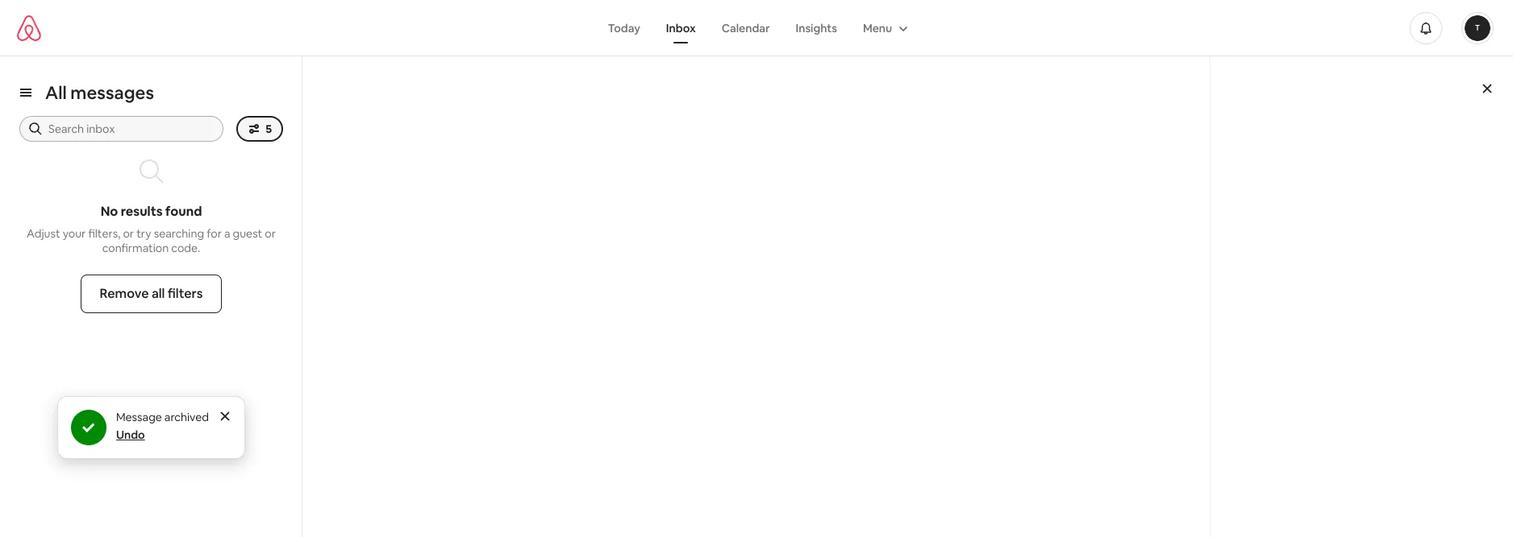 Task type: locate. For each thing, give the bounding box(es) containing it.
or right guest
[[265, 227, 276, 241]]

or
[[123, 227, 134, 241], [265, 227, 276, 241]]

a
[[224, 227, 230, 241]]

remove all filters button
[[80, 275, 222, 314]]

group containing message archived
[[57, 396, 245, 459]]

0 horizontal spatial or
[[123, 227, 134, 241]]

guest
[[233, 227, 262, 241]]

all messages
[[45, 81, 154, 104]]

calendar
[[722, 21, 770, 35]]

all
[[152, 286, 165, 302]]

undo
[[116, 428, 145, 442]]

code.
[[171, 241, 200, 256]]

insights
[[796, 21, 837, 35]]

group
[[57, 396, 245, 459]]

message
[[116, 410, 162, 425]]

remove all filters
[[100, 286, 203, 302]]

messages
[[70, 81, 154, 104]]

2 or from the left
[[265, 227, 276, 241]]

filters
[[168, 286, 203, 302]]

5
[[265, 122, 272, 136]]

or left "try"
[[123, 227, 134, 241]]

insights link
[[783, 13, 850, 43]]

message archived undo
[[116, 410, 209, 442]]

1 horizontal spatial or
[[265, 227, 276, 241]]

all
[[45, 81, 67, 104]]

all messages heading
[[45, 81, 154, 104]]

menu button
[[850, 13, 918, 43]]



Task type: describe. For each thing, give the bounding box(es) containing it.
adjust
[[27, 227, 60, 241]]

no results found adjust your filters, or try searching for a guest or confirmation code.
[[27, 203, 276, 256]]

no
[[101, 203, 118, 220]]

1 or from the left
[[123, 227, 134, 241]]

today link
[[595, 13, 653, 43]]

found
[[165, 203, 202, 220]]

for
[[207, 227, 222, 241]]

your
[[63, 227, 86, 241]]

confirmation
[[102, 241, 169, 256]]

searching
[[154, 227, 204, 241]]

remove
[[100, 286, 149, 302]]

5 button
[[236, 116, 283, 142]]

archived
[[164, 410, 209, 425]]

results
[[121, 203, 163, 220]]

calendar link
[[709, 13, 783, 43]]

success image
[[82, 421, 95, 434]]

inbox
[[666, 21, 696, 35]]

menu
[[863, 21, 892, 35]]

Search text field
[[48, 121, 212, 137]]

filters,
[[88, 227, 120, 241]]

undo button
[[116, 428, 145, 442]]

try
[[136, 227, 151, 241]]

inbox link
[[653, 13, 709, 43]]

main navigation menu image
[[1465, 15, 1490, 41]]

today
[[608, 21, 640, 35]]



Task type: vqa. For each thing, say whether or not it's contained in the screenshot.
"Show" at the right bottom of page
no



